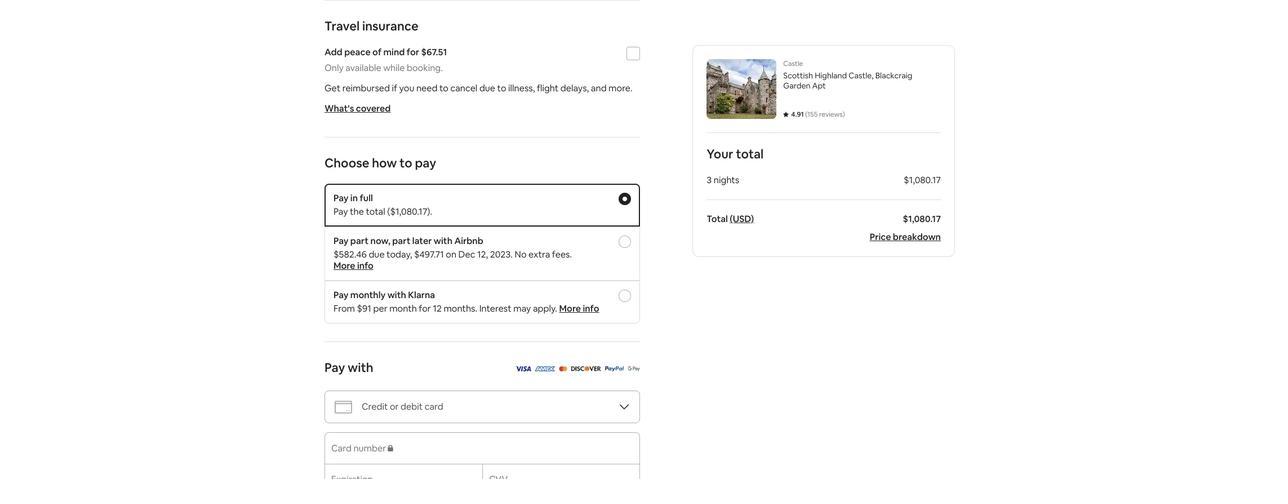 Task type: describe. For each thing, give the bounding box(es) containing it.
your total
[[707, 146, 764, 162]]

paypal image
[[605, 362, 624, 374]]

total inside pay in full pay the total ($1,080.17).
[[366, 206, 385, 218]]

airbnb
[[455, 235, 484, 247]]

mastercard image
[[559, 362, 567, 374]]

of
[[373, 46, 382, 58]]

delays,
[[561, 82, 589, 94]]

klarna
[[408, 289, 435, 301]]

0 horizontal spatial with
[[348, 360, 374, 375]]

pay
[[415, 155, 436, 171]]

your
[[707, 146, 734, 162]]

1 part from the left
[[351, 235, 369, 247]]

$91
[[357, 303, 371, 315]]

today,
[[387, 249, 412, 260]]

4.91 ( 155 reviews )
[[792, 110, 845, 119]]

may
[[514, 303, 531, 315]]

flight
[[537, 82, 559, 94]]

need
[[416, 82, 438, 94]]

due inside pay part now, part later with airbnb $582.46 due today,  $497.71 on dec 12, 2023. no extra fees. more info
[[369, 249, 385, 260]]

cancel
[[451, 82, 478, 94]]

scottish
[[784, 70, 813, 81]]

total
[[707, 213, 728, 225]]

info inside pay part now, part later with airbnb $582.46 due today,  $497.71 on dec 12, 2023. no extra fees. more info
[[357, 260, 374, 272]]

for inside pay monthly with klarna from $91 per month for 12 months. interest may apply. more info
[[419, 303, 431, 315]]

dec
[[459, 249, 475, 260]]

on
[[446, 249, 457, 260]]

visa card image
[[515, 366, 531, 371]]

2 discover card image from the top
[[571, 366, 601, 371]]

american express card image
[[535, 366, 555, 371]]

interest
[[479, 303, 512, 315]]

how
[[372, 155, 397, 171]]

for inside add peace of mind for $67.51 only available while booking.
[[407, 46, 419, 58]]

credit card image
[[334, 398, 353, 416]]

if
[[392, 82, 397, 94]]

and
[[591, 82, 607, 94]]

insurance
[[362, 18, 419, 34]]

apt
[[813, 81, 826, 91]]

pay for with
[[325, 360, 345, 375]]

pay left the the at left
[[334, 206, 348, 218]]

$497.71
[[414, 249, 444, 260]]

more info button for pay part now, part later with airbnb $582.46 due today,  $497.71 on dec 12, 2023. no extra fees. more info
[[334, 260, 374, 272]]

choose how to pay
[[325, 155, 436, 171]]

more inside pay part now, part later with airbnb $582.46 due today,  $497.71 on dec 12, 2023. no extra fees. more info
[[334, 260, 355, 272]]

2 part from the left
[[392, 235, 411, 247]]

visa card image
[[515, 362, 531, 374]]

apply.
[[533, 303, 557, 315]]

castle,
[[849, 70, 874, 81]]

breakdown
[[893, 231, 941, 243]]

(usd) button
[[730, 213, 754, 225]]

months.
[[444, 303, 478, 315]]

add
[[325, 46, 343, 58]]

3
[[707, 174, 712, 186]]

card
[[425, 401, 443, 413]]

while
[[383, 62, 405, 74]]

fees.
[[552, 249, 572, 260]]

blackcraig
[[876, 70, 913, 81]]

3 nights
[[707, 174, 740, 186]]

0 vertical spatial due
[[480, 82, 495, 94]]

pay part now, part later with airbnb $582.46 due today,  $497.71 on dec 12, 2023. no extra fees. more info
[[334, 235, 572, 272]]

more info button for pay monthly with klarna from $91 per month for 12 months. interest may apply. more info
[[559, 303, 599, 315]]

from
[[334, 303, 355, 315]]

$1,080.17 for total
[[903, 213, 941, 225]]

later
[[413, 235, 432, 247]]

castle
[[784, 59, 803, 68]]

mastercard image
[[559, 366, 567, 371]]

debit
[[401, 401, 423, 413]]

$582.46
[[334, 249, 367, 260]]

($1,080.17).
[[387, 206, 432, 218]]

155
[[808, 110, 818, 119]]

get
[[325, 82, 341, 94]]

pay monthly with klarna from $91 per month for 12 months. interest may apply. more info
[[334, 289, 599, 315]]



Task type: locate. For each thing, give the bounding box(es) containing it.
with
[[434, 235, 453, 247], [388, 289, 406, 301], [348, 360, 374, 375]]

due right cancel
[[480, 82, 495, 94]]

pay inside pay monthly with klarna from $91 per month for 12 months. interest may apply. more info
[[334, 289, 349, 301]]

for
[[407, 46, 419, 58], [419, 303, 431, 315]]

0 vertical spatial info
[[357, 260, 374, 272]]

None radio
[[619, 236, 631, 248]]

total right your
[[736, 146, 764, 162]]

total
[[736, 146, 764, 162], [366, 206, 385, 218]]

pay for in
[[334, 192, 349, 204]]

more up monthly
[[334, 260, 355, 272]]

google pay image right paypal icon
[[628, 362, 640, 374]]

price breakdown button
[[870, 231, 941, 243]]

1 horizontal spatial more
[[559, 303, 581, 315]]

1 vertical spatial more
[[559, 303, 581, 315]]

total (usd)
[[707, 213, 754, 225]]

1 vertical spatial for
[[419, 303, 431, 315]]

0 vertical spatial with
[[434, 235, 453, 247]]

1 horizontal spatial more info button
[[559, 303, 599, 315]]

garden
[[784, 81, 811, 91]]

extra
[[529, 249, 550, 260]]

peace
[[344, 46, 371, 58]]

to left the pay
[[400, 155, 412, 171]]

month
[[390, 303, 417, 315]]

0 horizontal spatial more info button
[[334, 260, 374, 272]]

)
[[843, 110, 845, 119]]

what's covered
[[325, 103, 391, 114]]

1 horizontal spatial with
[[388, 289, 406, 301]]

more.
[[609, 82, 633, 94]]

with up the credit
[[348, 360, 374, 375]]

credit or debit card
[[362, 401, 443, 413]]

1 google pay image from the top
[[628, 362, 640, 374]]

discover card image right mastercard image
[[571, 366, 601, 371]]

choose
[[325, 155, 369, 171]]

for left the 12
[[419, 303, 431, 315]]

2023.
[[490, 249, 513, 260]]

2 horizontal spatial with
[[434, 235, 453, 247]]

1 horizontal spatial total
[[736, 146, 764, 162]]

more
[[334, 260, 355, 272], [559, 303, 581, 315]]

with inside pay part now, part later with airbnb $582.46 due today,  $497.71 on dec 12, 2023. no extra fees. more info
[[434, 235, 453, 247]]

$1,080.17
[[904, 174, 941, 186], [903, 213, 941, 225]]

0 horizontal spatial due
[[369, 249, 385, 260]]

you
[[399, 82, 415, 94]]

None radio
[[619, 193, 631, 205], [619, 290, 631, 302], [619, 193, 631, 205], [619, 290, 631, 302]]

1 vertical spatial due
[[369, 249, 385, 260]]

with up on
[[434, 235, 453, 247]]

per
[[373, 303, 388, 315]]

1 horizontal spatial part
[[392, 235, 411, 247]]

12,
[[477, 249, 488, 260]]

0 horizontal spatial info
[[357, 260, 374, 272]]

info right apply.
[[583, 303, 599, 315]]

0 vertical spatial more
[[334, 260, 355, 272]]

google pay image right paypal image
[[628, 366, 640, 371]]

pay for part
[[334, 235, 349, 247]]

due down now,
[[369, 249, 385, 260]]

12
[[433, 303, 442, 315]]

1 vertical spatial $1,080.17
[[903, 213, 941, 225]]

part up $582.46
[[351, 235, 369, 247]]

no
[[515, 249, 527, 260]]

pay inside pay part now, part later with airbnb $582.46 due today,  $497.71 on dec 12, 2023. no extra fees. more info
[[334, 235, 349, 247]]

$67.51
[[421, 46, 447, 58]]

1 horizontal spatial due
[[480, 82, 495, 94]]

travel
[[325, 18, 360, 34]]

pay up from
[[334, 289, 349, 301]]

only
[[325, 62, 344, 74]]

0 horizontal spatial part
[[351, 235, 369, 247]]

or
[[390, 401, 399, 413]]

part
[[351, 235, 369, 247], [392, 235, 411, 247]]

for right "mind"
[[407, 46, 419, 58]]

1 horizontal spatial to
[[440, 82, 449, 94]]

2 vertical spatial with
[[348, 360, 374, 375]]

1 vertical spatial with
[[388, 289, 406, 301]]

0 vertical spatial more info button
[[334, 260, 374, 272]]

credit
[[362, 401, 388, 413]]

0 horizontal spatial total
[[366, 206, 385, 218]]

pay
[[334, 192, 349, 204], [334, 206, 348, 218], [334, 235, 349, 247], [334, 289, 349, 301], [325, 360, 345, 375]]

info down now,
[[357, 260, 374, 272]]

reimbursed
[[343, 82, 390, 94]]

info
[[357, 260, 374, 272], [583, 303, 599, 315]]

1 vertical spatial total
[[366, 206, 385, 218]]

the
[[350, 206, 364, 218]]

nights
[[714, 174, 740, 186]]

0 vertical spatial for
[[407, 46, 419, 58]]

credit or debit card button
[[325, 391, 640, 423]]

american express card image
[[535, 362, 555, 374]]

get reimbursed if you need to cancel due to illness, flight delays, and more.
[[325, 82, 633, 94]]

0 vertical spatial total
[[736, 146, 764, 162]]

more info button right apply.
[[559, 303, 599, 315]]

what's covered button
[[325, 103, 391, 114]]

pay for monthly
[[334, 289, 349, 301]]

pay up $582.46
[[334, 235, 349, 247]]

more info button
[[334, 260, 374, 272], [559, 303, 599, 315]]

pay up credit card image
[[325, 360, 345, 375]]

1 vertical spatial info
[[583, 303, 599, 315]]

in
[[351, 192, 358, 204]]

reviews
[[819, 110, 843, 119]]

now,
[[371, 235, 390, 247]]

price
[[870, 231, 891, 243]]

discover card image right mastercard icon
[[571, 362, 601, 374]]

info inside pay monthly with klarna from $91 per month for 12 months. interest may apply. more info
[[583, 303, 599, 315]]

0 vertical spatial $1,080.17
[[904, 174, 941, 186]]

0 horizontal spatial more
[[334, 260, 355, 272]]

(
[[806, 110, 808, 119]]

price breakdown
[[870, 231, 941, 243]]

to left illness,
[[497, 82, 506, 94]]

2 horizontal spatial to
[[497, 82, 506, 94]]

1 discover card image from the top
[[571, 362, 601, 374]]

1 vertical spatial more info button
[[559, 303, 599, 315]]

(usd)
[[730, 213, 754, 225]]

full
[[360, 192, 373, 204]]

more info button up monthly
[[334, 260, 374, 272]]

illness,
[[508, 82, 535, 94]]

0 horizontal spatial to
[[400, 155, 412, 171]]

to
[[440, 82, 449, 94], [497, 82, 506, 94], [400, 155, 412, 171]]

to right the need
[[440, 82, 449, 94]]

booking.
[[407, 62, 443, 74]]

part up today,
[[392, 235, 411, 247]]

total down full
[[366, 206, 385, 218]]

pay in full pay the total ($1,080.17).
[[334, 192, 432, 218]]

monthly
[[351, 289, 386, 301]]

available
[[346, 62, 381, 74]]

with up month
[[388, 289, 406, 301]]

more right apply.
[[559, 303, 581, 315]]

1 horizontal spatial info
[[583, 303, 599, 315]]

2 google pay image from the top
[[628, 366, 640, 371]]

pay left in
[[334, 192, 349, 204]]

more inside pay monthly with klarna from $91 per month for 12 months. interest may apply. more info
[[559, 303, 581, 315]]

google pay image
[[628, 362, 640, 374], [628, 366, 640, 371]]

with inside pay monthly with klarna from $91 per month for 12 months. interest may apply. more info
[[388, 289, 406, 301]]

castle scottish highland castle, blackcraig garden apt
[[784, 59, 913, 91]]

add peace of mind for $67.51 only available while booking.
[[325, 46, 447, 74]]

$1,080.17 for 3 nights
[[904, 174, 941, 186]]

travel insurance
[[325, 18, 419, 34]]

paypal image
[[605, 366, 624, 371]]

discover card image
[[571, 362, 601, 374], [571, 366, 601, 371]]

4.91
[[792, 110, 804, 119]]

pay with
[[325, 360, 374, 375]]

mind
[[384, 46, 405, 58]]

highland
[[815, 70, 847, 81]]



Task type: vqa. For each thing, say whether or not it's contained in the screenshot.
Beach
no



